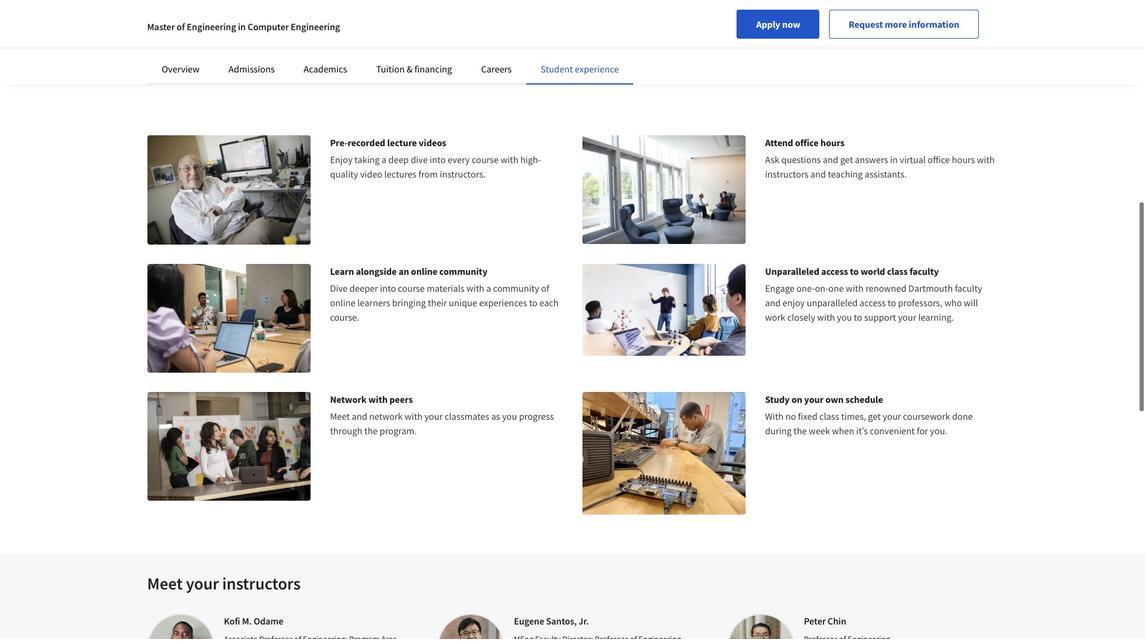 Task type: locate. For each thing, give the bounding box(es) containing it.
0 horizontal spatial video
[[360, 168, 382, 180]]

with
[[765, 410, 784, 422]]

engage
[[765, 282, 795, 294]]

get inside study on your own schedule with no fixed class times, get your coursework done during the week when it's convenient for you.
[[868, 410, 881, 422]]

0 vertical spatial instructors
[[765, 168, 809, 180]]

0 vertical spatial in
[[238, 21, 246, 33]]

0 vertical spatial community
[[439, 265, 487, 277]]

you inside network with peers meet and network with your classmates as you progress through the program.
[[502, 410, 517, 422]]

recorded
[[348, 137, 385, 149]]

0 horizontal spatial meet
[[147, 573, 183, 595]]

0 vertical spatial access
[[821, 265, 848, 277]]

from
[[418, 168, 438, 180]]

into up "learners" at the left of the page
[[380, 282, 396, 294]]

1 horizontal spatial office
[[928, 154, 950, 166]]

0 vertical spatial that
[[344, 39, 360, 51]]

engineering up the coursera
[[187, 21, 236, 33]]

careers link
[[481, 63, 512, 75]]

unparalleled
[[807, 297, 858, 309]]

of down by at the left
[[282, 53, 290, 65]]

1 vertical spatial into
[[380, 282, 396, 294]]

a up experiences
[[486, 282, 491, 294]]

1 horizontal spatial engineering
[[291, 21, 340, 33]]

discussion
[[641, 53, 683, 65]]

on for study
[[792, 393, 802, 405]]

0 horizontal spatial courses
[[339, 53, 371, 65]]

1 vertical spatial get
[[868, 410, 881, 422]]

0 horizontal spatial access
[[821, 265, 848, 277]]

own
[[826, 393, 844, 405]]

0 vertical spatial into
[[430, 154, 446, 166]]

0 vertical spatial schedule
[[451, 39, 487, 51]]

office right 'virtual'
[[928, 154, 950, 166]]

and inside network with peers meet and network with your classmates as you progress through the program.
[[352, 410, 367, 422]]

time.
[[316, 53, 337, 65]]

periods
[[249, 53, 280, 65]]

0 horizontal spatial during
[[683, 39, 710, 51]]

get
[[840, 154, 853, 166], [868, 410, 881, 422]]

student
[[541, 63, 573, 75]]

to inside "learn alongside an online community dive deeper into course materials with a community of online learners bringing their unique experiences to each course."
[[529, 297, 538, 309]]

and up through
[[352, 410, 367, 422]]

and down be
[[623, 53, 639, 65]]

instructors down questions at the top of the page
[[765, 168, 809, 180]]

unparalleled access to world class faculty engage one-on-one with renowned dartmouth faculty and enjoy unparalleled access to professors, who will work closely with you to support your learning.
[[765, 265, 982, 323]]

online right an
[[411, 265, 438, 277]]

class
[[887, 265, 908, 277], [820, 410, 839, 422]]

0 horizontal spatial get
[[840, 154, 853, 166]]

financing
[[415, 63, 452, 75]]

world
[[861, 265, 885, 277]]

network with peers meet and network with your classmates as you progress through the program.
[[330, 393, 554, 437]]

0 vertical spatial video
[[507, 53, 529, 65]]

in up assistants.
[[890, 154, 898, 166]]

0 vertical spatial get
[[840, 154, 853, 166]]

online up course.
[[330, 297, 356, 309]]

1 horizontal spatial into
[[430, 154, 446, 166]]

2 horizontal spatial you
[[837, 311, 852, 323]]

0 vertical spatial class
[[887, 265, 908, 277]]

0 horizontal spatial a
[[382, 154, 387, 166]]

engineering up "technology" in the left of the page
[[291, 21, 340, 33]]

closely
[[787, 311, 815, 323]]

degrees on coursera are powered by technology that lets you learn on your schedule and device of choice. courses can be completed during commutes or other short periods of spare time. courses include supplementary readings, video lectures, assignments, and discussion forums that help spark connections with your peers.
[[147, 39, 710, 80]]

1 vertical spatial faculty
[[955, 282, 982, 294]]

1 horizontal spatial class
[[887, 265, 908, 277]]

1 horizontal spatial a
[[486, 282, 491, 294]]

1 horizontal spatial video
[[507, 53, 529, 65]]

get right times,
[[868, 410, 881, 422]]

0 horizontal spatial class
[[820, 410, 839, 422]]

you inside unparalleled access to world class faculty engage one-on-one with renowned dartmouth faculty and enjoy unparalleled access to professors, who will work closely with you to support your learning.
[[837, 311, 852, 323]]

schedule inside the degrees on coursera are powered by technology that lets you learn on your schedule and device of choice. courses can be completed during commutes or other short periods of spare time. courses include supplementary readings, video lectures, assignments, and discussion forums that help spark connections with your peers.
[[451, 39, 487, 51]]

be
[[626, 39, 636, 51]]

0 horizontal spatial online
[[330, 297, 356, 309]]

0 horizontal spatial in
[[238, 21, 246, 33]]

hours right 'virtual'
[[952, 154, 975, 166]]

1 horizontal spatial in
[[890, 154, 898, 166]]

video down the device
[[507, 53, 529, 65]]

peers.
[[332, 68, 356, 80]]

on up no
[[792, 393, 802, 405]]

1 vertical spatial community
[[493, 282, 539, 294]]

class up the week
[[820, 410, 839, 422]]

into
[[430, 154, 446, 166], [380, 282, 396, 294]]

with
[[292, 68, 309, 80], [501, 154, 519, 166], [977, 154, 995, 166], [467, 282, 484, 294], [846, 282, 864, 294], [817, 311, 835, 323], [368, 393, 388, 405], [405, 410, 423, 422]]

that down "or"
[[178, 68, 194, 80]]

1 vertical spatial course
[[398, 282, 425, 294]]

1 vertical spatial meet
[[147, 573, 183, 595]]

1 vertical spatial in
[[890, 154, 898, 166]]

1 horizontal spatial course
[[472, 154, 499, 166]]

convenient
[[870, 425, 915, 437]]

1 vertical spatial class
[[820, 410, 839, 422]]

0 horizontal spatial on
[[182, 39, 192, 51]]

you inside the degrees on coursera are powered by technology that lets you learn on your schedule and device of choice. courses can be completed during commutes or other short periods of spare time. courses include supplementary readings, video lectures, assignments, and discussion forums that help spark connections with your peers.
[[378, 39, 393, 51]]

access up one
[[821, 265, 848, 277]]

a inside "learn alongside an online community dive deeper into course materials with a community of online learners bringing their unique experiences to each course."
[[486, 282, 491, 294]]

0 horizontal spatial office
[[795, 137, 819, 149]]

request
[[849, 18, 883, 30]]

course right every
[[472, 154, 499, 166]]

0 vertical spatial meet
[[330, 410, 350, 422]]

1 vertical spatial video
[[360, 168, 382, 180]]

information
[[909, 18, 959, 30]]

peter chin
[[804, 615, 846, 627]]

peers
[[390, 393, 413, 405]]

the down fixed
[[794, 425, 807, 437]]

study on your own schedule with no fixed class times, get your coursework done during the week when it's convenient for you.
[[765, 393, 973, 437]]

0 horizontal spatial that
[[178, 68, 194, 80]]

kofi m. odame
[[224, 615, 283, 627]]

1 vertical spatial during
[[765, 425, 792, 437]]

1 vertical spatial you
[[837, 311, 852, 323]]

lets
[[362, 39, 377, 51]]

enjoy
[[330, 154, 353, 166]]

1 horizontal spatial hours
[[952, 154, 975, 166]]

videos
[[419, 137, 446, 149]]

a
[[382, 154, 387, 166], [486, 282, 491, 294]]

on inside study on your own schedule with no fixed class times, get your coursework done during the week when it's convenient for you.
[[792, 393, 802, 405]]

1 vertical spatial a
[[486, 282, 491, 294]]

courses up the assignments,
[[575, 39, 607, 51]]

meet your instructors
[[147, 573, 301, 595]]

get up teaching
[[840, 154, 853, 166]]

0 horizontal spatial course
[[398, 282, 425, 294]]

you right the as at the left bottom
[[502, 410, 517, 422]]

in up are
[[238, 21, 246, 33]]

no
[[786, 410, 796, 422]]

0 vertical spatial a
[[382, 154, 387, 166]]

of
[[177, 21, 185, 33], [534, 39, 543, 51], [282, 53, 290, 65], [541, 282, 549, 294]]

eugene
[[514, 615, 544, 627]]

on up "or"
[[182, 39, 192, 51]]

0 vertical spatial faculty
[[910, 265, 939, 277]]

2 vertical spatial you
[[502, 410, 517, 422]]

instructors up 'odame'
[[222, 573, 301, 595]]

more
[[885, 18, 907, 30]]

0 horizontal spatial engineering
[[187, 21, 236, 33]]

community up materials
[[439, 265, 487, 277]]

a left deep
[[382, 154, 387, 166]]

courses up peers. at the left of page
[[339, 53, 371, 65]]

community
[[439, 265, 487, 277], [493, 282, 539, 294]]

on for degrees
[[182, 39, 192, 51]]

1 the from the left
[[364, 425, 378, 437]]

class inside unparalleled access to world class faculty engage one-on-one with renowned dartmouth faculty and enjoy unparalleled access to professors, who will work closely with you to support your learning.
[[887, 265, 908, 277]]

and inside unparalleled access to world class faculty engage one-on-one with renowned dartmouth faculty and enjoy unparalleled access to professors, who will work closely with you to support your learning.
[[765, 297, 781, 309]]

course inside pre-recorded lecture videos enjoy taking a deep dive into every course with high- quality video lectures from instructors.
[[472, 154, 499, 166]]

class up renowned
[[887, 265, 908, 277]]

lectures
[[384, 168, 417, 180]]

video down taking
[[360, 168, 382, 180]]

classmates
[[445, 410, 489, 422]]

hours up teaching
[[821, 137, 845, 149]]

the down network
[[364, 425, 378, 437]]

1 horizontal spatial meet
[[330, 410, 350, 422]]

0 horizontal spatial community
[[439, 265, 487, 277]]

0 vertical spatial courses
[[575, 39, 607, 51]]

2 horizontal spatial on
[[792, 393, 802, 405]]

course inside "learn alongside an online community dive deeper into course materials with a community of online learners bringing their unique experiences to each course."
[[398, 282, 425, 294]]

attend
[[765, 137, 793, 149]]

1 horizontal spatial schedule
[[846, 393, 883, 405]]

0 vertical spatial course
[[472, 154, 499, 166]]

device
[[506, 39, 533, 51]]

to
[[850, 265, 859, 277], [529, 297, 538, 309], [888, 297, 896, 309], [854, 311, 862, 323]]

study
[[765, 393, 790, 405]]

learners
[[357, 297, 390, 309]]

0 horizontal spatial instructors
[[222, 573, 301, 595]]

on right learn
[[418, 39, 428, 51]]

course up bringing in the top of the page
[[398, 282, 425, 294]]

0 horizontal spatial hours
[[821, 137, 845, 149]]

0 horizontal spatial into
[[380, 282, 396, 294]]

assistants.
[[865, 168, 907, 180]]

office up questions at the top of the page
[[795, 137, 819, 149]]

1 vertical spatial schedule
[[846, 393, 883, 405]]

1 horizontal spatial you
[[502, 410, 517, 422]]

2 the from the left
[[794, 425, 807, 437]]

1 horizontal spatial instructors
[[765, 168, 809, 180]]

1 horizontal spatial during
[[765, 425, 792, 437]]

community up experiences
[[493, 282, 539, 294]]

to left each on the top
[[529, 297, 538, 309]]

and
[[489, 39, 505, 51], [623, 53, 639, 65], [823, 154, 838, 166], [811, 168, 826, 180], [765, 297, 781, 309], [352, 410, 367, 422]]

virtual
[[900, 154, 926, 166]]

overview
[[162, 63, 200, 75]]

into up from
[[430, 154, 446, 166]]

0 horizontal spatial you
[[378, 39, 393, 51]]

0 horizontal spatial schedule
[[451, 39, 487, 51]]

dive
[[330, 282, 348, 294]]

1 horizontal spatial the
[[794, 425, 807, 437]]

you down the unparalleled
[[837, 311, 852, 323]]

schedule up readings,
[[451, 39, 487, 51]]

answers
[[855, 154, 888, 166]]

coursework
[[903, 410, 950, 422]]

supplementary
[[405, 53, 466, 65]]

unique
[[449, 297, 477, 309]]

video
[[507, 53, 529, 65], [360, 168, 382, 180]]

2 engineering from the left
[[291, 21, 340, 33]]

spark
[[216, 68, 238, 80]]

0 horizontal spatial faculty
[[910, 265, 939, 277]]

faculty up dartmouth
[[910, 265, 939, 277]]

faculty up will
[[955, 282, 982, 294]]

that left "lets"
[[344, 39, 360, 51]]

during down with
[[765, 425, 792, 437]]

1 horizontal spatial access
[[860, 297, 886, 309]]

during right the completed
[[683, 39, 710, 51]]

quality
[[330, 168, 358, 180]]

teaching
[[828, 168, 863, 180]]

instructors
[[765, 168, 809, 180], [222, 573, 301, 595]]

learn alongside an online community dive deeper into course materials with a community of online learners bringing their unique experiences to each course.
[[330, 265, 559, 323]]

pre-recorded lecture videos enjoy taking a deep dive into every course with high- quality video lectures from instructors.
[[330, 137, 541, 180]]

and up the work
[[765, 297, 781, 309]]

schedule up times,
[[846, 393, 883, 405]]

1 horizontal spatial online
[[411, 265, 438, 277]]

and up readings,
[[489, 39, 505, 51]]

assignments,
[[568, 53, 621, 65]]

0 vertical spatial during
[[683, 39, 710, 51]]

during inside the degrees on coursera are powered by technology that lets you learn on your schedule and device of choice. courses can be completed during commutes or other short periods of spare time. courses include supplementary readings, video lectures, assignments, and discussion forums that help spark connections with your peers.
[[683, 39, 710, 51]]

0 horizontal spatial the
[[364, 425, 378, 437]]

dive
[[411, 154, 428, 166]]

access up the support in the right of the page
[[860, 297, 886, 309]]

course.
[[330, 311, 359, 323]]

you up 'include'
[[378, 39, 393, 51]]

0 vertical spatial you
[[378, 39, 393, 51]]

1 horizontal spatial that
[[344, 39, 360, 51]]

1 horizontal spatial get
[[868, 410, 881, 422]]

of up each on the top
[[541, 282, 549, 294]]



Task type: vqa. For each thing, say whether or not it's contained in the screenshot.
in
yes



Task type: describe. For each thing, give the bounding box(es) containing it.
get inside attend office hours ask questions and get answers in virtual office hours with instructors and teaching assistants.
[[840, 154, 853, 166]]

with inside pre-recorded lecture videos enjoy taking a deep dive into every course with high- quality video lectures from instructors.
[[501, 154, 519, 166]]

schedule inside study on your own schedule with no fixed class times, get your coursework done during the week when it's convenient for you.
[[846, 393, 883, 405]]

video inside the degrees on coursera are powered by technology that lets you learn on your schedule and device of choice. courses can be completed during commutes or other short periods of spare time. courses include supplementary readings, video lectures, assignments, and discussion forums that help spark connections with your peers.
[[507, 53, 529, 65]]

on-
[[815, 282, 829, 294]]

to down renowned
[[888, 297, 896, 309]]

instructors.
[[440, 168, 486, 180]]

experience
[[575, 63, 619, 75]]

other
[[202, 53, 224, 65]]

master
[[147, 21, 175, 33]]

short
[[226, 53, 247, 65]]

and up teaching
[[823, 154, 838, 166]]

completed
[[638, 39, 681, 51]]

experiences
[[479, 297, 527, 309]]

spare
[[292, 53, 314, 65]]

in inside attend office hours ask questions and get answers in virtual office hours with instructors and teaching assistants.
[[890, 154, 898, 166]]

help
[[196, 68, 214, 80]]

learn
[[395, 39, 416, 51]]

you.
[[930, 425, 948, 437]]

renowned
[[866, 282, 907, 294]]

peter
[[804, 615, 826, 627]]

odame
[[254, 615, 283, 627]]

of up lectures, at the left top of page
[[534, 39, 543, 51]]

materials
[[427, 282, 465, 294]]

forums
[[147, 68, 176, 80]]

your inside unparalleled access to world class faculty engage one-on-one with renowned dartmouth faculty and enjoy unparalleled access to professors, who will work closely with you to support your learning.
[[898, 311, 916, 323]]

into inside "learn alongside an online community dive deeper into course materials with a community of online learners bringing their unique experiences to each course."
[[380, 282, 396, 294]]

coursera
[[194, 39, 230, 51]]

tuition
[[376, 63, 405, 75]]

progress
[[519, 410, 554, 422]]

1 vertical spatial courses
[[339, 53, 371, 65]]

instructors inside attend office hours ask questions and get answers in virtual office hours with instructors and teaching assistants.
[[765, 168, 809, 180]]

into inside pre-recorded lecture videos enjoy taking a deep dive into every course with high- quality video lectures from instructors.
[[430, 154, 446, 166]]

program.
[[380, 425, 417, 437]]

who
[[945, 297, 962, 309]]

1 horizontal spatial on
[[418, 39, 428, 51]]

an
[[399, 265, 409, 277]]

professors,
[[898, 297, 943, 309]]

learn
[[330, 265, 354, 277]]

your inside network with peers meet and network with your classmates as you progress through the program.
[[425, 410, 443, 422]]

kofi
[[224, 615, 240, 627]]

with inside "learn alongside an online community dive deeper into course materials with a community of online learners bringing their unique experiences to each course."
[[467, 282, 484, 294]]

1 horizontal spatial community
[[493, 282, 539, 294]]

enjoy
[[783, 297, 805, 309]]

when
[[832, 425, 854, 437]]

commutes
[[147, 53, 190, 65]]

meet inside network with peers meet and network with your classmates as you progress through the program.
[[330, 410, 350, 422]]

bringing
[[392, 297, 426, 309]]

admissions
[[229, 63, 275, 75]]

through
[[330, 425, 362, 437]]

1 vertical spatial online
[[330, 297, 356, 309]]

will
[[964, 297, 978, 309]]

unparalleled
[[765, 265, 819, 277]]

during inside study on your own schedule with no fixed class times, get your coursework done during the week when it's convenient for you.
[[765, 425, 792, 437]]

tuition & financing link
[[376, 63, 452, 75]]

academics
[[304, 63, 347, 75]]

1 vertical spatial hours
[[952, 154, 975, 166]]

overview link
[[162, 63, 200, 75]]

0 vertical spatial online
[[411, 265, 438, 277]]

week
[[809, 425, 830, 437]]

deeper
[[350, 282, 378, 294]]

1 engineering from the left
[[187, 21, 236, 33]]

every
[[448, 154, 470, 166]]

careers
[[481, 63, 512, 75]]

work
[[765, 311, 785, 323]]

&
[[407, 63, 413, 75]]

questions
[[781, 154, 821, 166]]

now
[[782, 18, 800, 30]]

can
[[609, 39, 624, 51]]

as
[[491, 410, 500, 422]]

with inside the degrees on coursera are powered by technology that lets you learn on your schedule and device of choice. courses can be completed during commutes or other short periods of spare time. courses include supplementary readings, video lectures, assignments, and discussion forums that help spark connections with your peers.
[[292, 68, 309, 80]]

1 horizontal spatial courses
[[575, 39, 607, 51]]

their
[[428, 297, 447, 309]]

1 vertical spatial office
[[928, 154, 950, 166]]

the inside study on your own schedule with no fixed class times, get your coursework done during the week when it's convenient for you.
[[794, 425, 807, 437]]

admissions link
[[229, 63, 275, 75]]

a inside pre-recorded lecture videos enjoy taking a deep dive into every course with high- quality video lectures from instructors.
[[382, 154, 387, 166]]

0 vertical spatial hours
[[821, 137, 845, 149]]

to left 'world'
[[850, 265, 859, 277]]

0 vertical spatial office
[[795, 137, 819, 149]]

chin
[[828, 615, 846, 627]]

degrees
[[147, 39, 180, 51]]

1 vertical spatial access
[[860, 297, 886, 309]]

network
[[330, 393, 367, 405]]

fixed
[[798, 410, 818, 422]]

taking
[[354, 154, 380, 166]]

technology
[[296, 39, 342, 51]]

with inside attend office hours ask questions and get answers in virtual office hours with instructors and teaching assistants.
[[977, 154, 995, 166]]

1 vertical spatial instructors
[[222, 573, 301, 595]]

ask
[[765, 154, 780, 166]]

to left the support in the right of the page
[[854, 311, 862, 323]]

computer
[[248, 21, 289, 33]]

1 vertical spatial that
[[178, 68, 194, 80]]

santos,
[[546, 615, 577, 627]]

class inside study on your own schedule with no fixed class times, get your coursework done during the week when it's convenient for you.
[[820, 410, 839, 422]]

deep
[[388, 154, 409, 166]]

eugene santos, jr.
[[514, 615, 589, 627]]

dartmouth
[[909, 282, 953, 294]]

the inside network with peers meet and network with your classmates as you progress through the program.
[[364, 425, 378, 437]]

for
[[917, 425, 928, 437]]

of right master
[[177, 21, 185, 33]]

and down questions at the top of the page
[[811, 168, 826, 180]]

it's
[[856, 425, 868, 437]]

video inside pre-recorded lecture videos enjoy taking a deep dive into every course with high- quality video lectures from instructors.
[[360, 168, 382, 180]]

powered
[[247, 39, 283, 51]]

student experience
[[541, 63, 619, 75]]

each
[[540, 297, 559, 309]]

include
[[373, 53, 403, 65]]

high-
[[520, 154, 541, 166]]

of inside "learn alongside an online community dive deeper into course materials with a community of online learners bringing their unique experiences to each course."
[[541, 282, 549, 294]]

1 horizontal spatial faculty
[[955, 282, 982, 294]]

request more information button
[[829, 10, 979, 39]]

pre-
[[330, 137, 348, 149]]

one-
[[797, 282, 815, 294]]

are
[[232, 39, 245, 51]]

attend office hours ask questions and get answers in virtual office hours with instructors and teaching assistants.
[[765, 137, 995, 180]]

times,
[[841, 410, 866, 422]]



